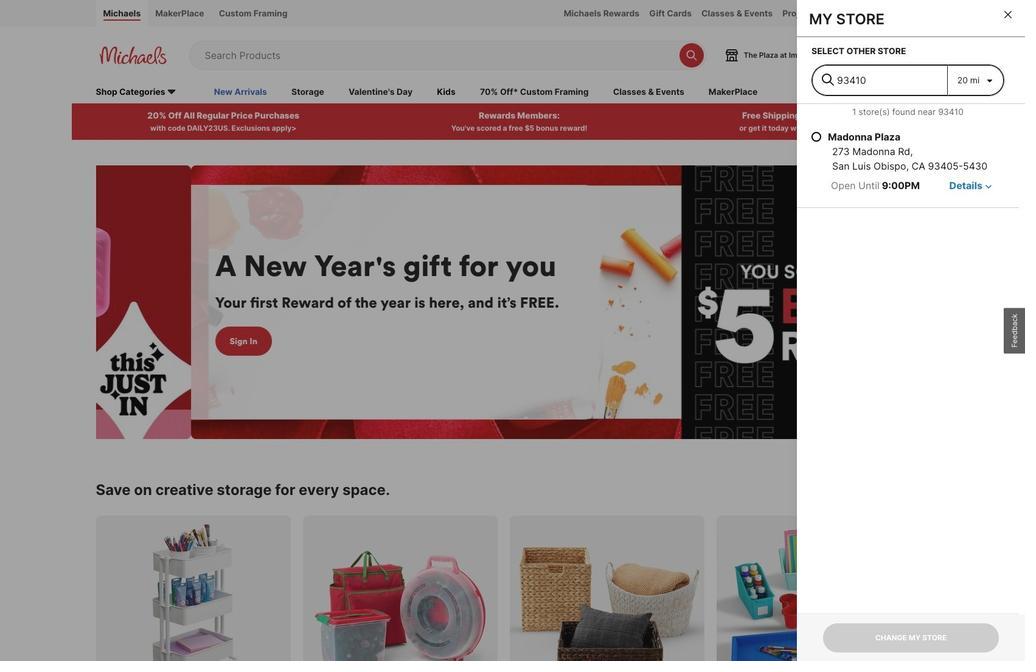 Task type: describe. For each thing, give the bounding box(es) containing it.
white rolling cart with art supplies image
[[96, 516, 291, 662]]

holiday storage containers image
[[303, 516, 498, 662]]

search button image
[[686, 49, 698, 61]]

close image
[[1005, 11, 1012, 18]]

three water hyacinth baskets in white, brown and tan image
[[510, 516, 705, 662]]

colorful plastic storage bins image
[[717, 516, 912, 662]]



Task type: locate. For each thing, give the bounding box(es) containing it.
you scored a free $5 bonus reward image
[[173, 165, 1001, 439]]

Search Input field
[[205, 41, 674, 69]]

dialog
[[798, 0, 1026, 662]]

blue, pink, and purple tumblers on red background image
[[0, 165, 173, 439]]

Enter city, state, zip field
[[813, 65, 949, 96]]



Task type: vqa. For each thing, say whether or not it's contained in the screenshot.
SEARCH INPUT FIELD
yes



